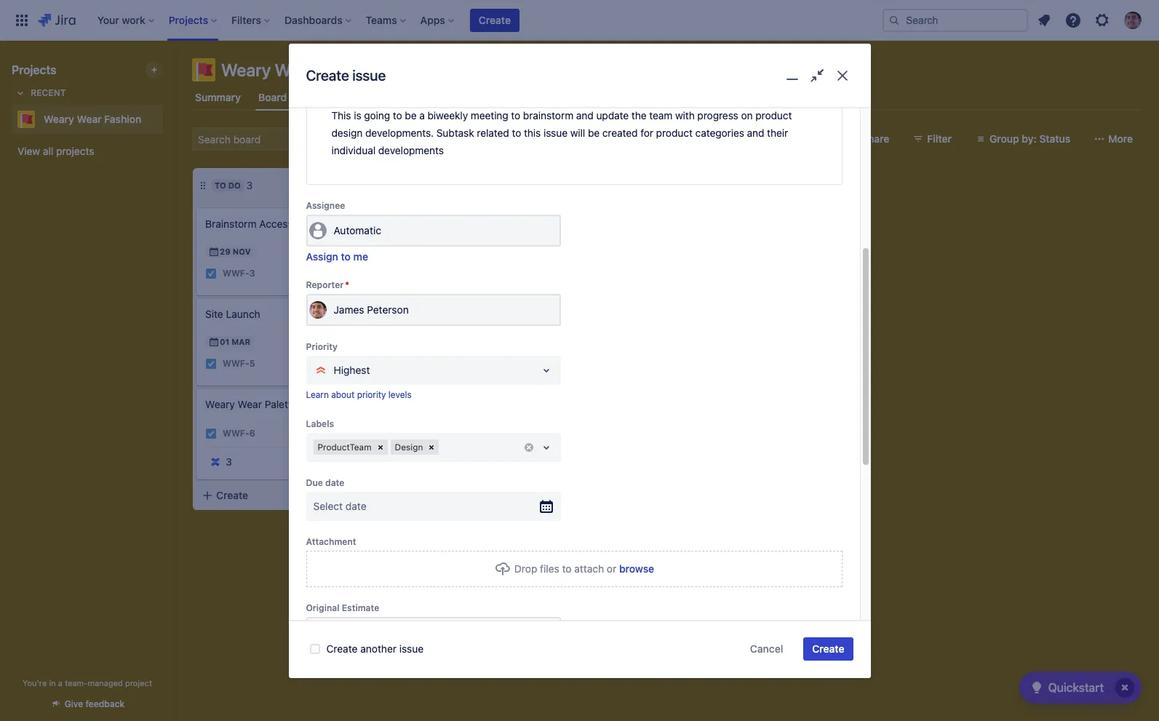Task type: locate. For each thing, give the bounding box(es) containing it.
0 vertical spatial james peterson image
[[309, 302, 326, 319]]

wwf- down 29 nov
[[223, 268, 249, 279]]

medium image
[[363, 428, 374, 440]]

weary
[[221, 60, 271, 80], [44, 113, 74, 125], [464, 218, 494, 230], [205, 398, 235, 411]]

29
[[220, 247, 231, 256], [425, 288, 436, 297]]

1 horizontal spatial date
[[346, 500, 367, 512]]

1 vertical spatial 29
[[425, 288, 436, 297]]

open image down silos
[[538, 362, 555, 379]]

3 right do at the top left of page
[[247, 179, 253, 191]]

1 horizontal spatial be
[[588, 127, 600, 139]]

james peterson image
[[342, 127, 365, 151], [358, 265, 376, 282], [563, 306, 581, 323]]

design
[[332, 127, 363, 139]]

forms
[[458, 91, 489, 103]]

0 horizontal spatial be
[[405, 109, 417, 122]]

1 horizontal spatial fashion
[[319, 60, 379, 80]]

date
[[325, 477, 345, 488], [346, 500, 367, 512]]

will
[[570, 127, 585, 139]]

0 vertical spatial open image
[[538, 362, 555, 379]]

james
[[334, 304, 364, 316]]

2 vertical spatial james peterson image
[[563, 416, 581, 434]]

a left biweekly
[[419, 109, 425, 122]]

1 open image from the top
[[538, 362, 555, 379]]

2 vertical spatial design
[[395, 442, 423, 453]]

design for design
[[395, 442, 423, 453]]

0 horizontal spatial product
[[656, 127, 693, 139]]

task image
[[205, 428, 217, 440]]

open image right clear image on the left bottom of the page
[[538, 439, 555, 456]]

0 horizontal spatial create button
[[193, 483, 389, 509]]

managed
[[88, 678, 123, 688]]

estimate
[[342, 603, 379, 614]]

silos
[[520, 349, 542, 361]]

weary up board
[[221, 60, 271, 80]]

in
[[49, 678, 56, 688]]

issue up calendar
[[352, 67, 386, 84]]

brainstorm accessories
[[205, 218, 316, 230]]

task image left the 'wwf-5' link
[[205, 358, 217, 370]]

2 horizontal spatial create button
[[804, 638, 853, 661]]

task image left wwf-3 "link"
[[205, 268, 217, 280]]

Search board text field
[[194, 129, 304, 149]]

1 horizontal spatial a
[[419, 109, 425, 122]]

james peterson image
[[309, 302, 326, 319], [358, 355, 376, 373], [563, 416, 581, 434]]

29 november 2023 image
[[208, 246, 220, 258], [208, 246, 220, 258]]

2 clear image from the left
[[426, 442, 438, 453]]

product listing design silos
[[411, 349, 542, 361]]

1 vertical spatial design
[[484, 349, 517, 361]]

1 vertical spatial the
[[446, 218, 461, 230]]

give feedback
[[65, 699, 125, 710]]

2 vertical spatial create button
[[804, 638, 853, 661]]

wwf- down the '01 mar' at the top left of the page
[[223, 358, 249, 369]]

james peterson image for wwf-3
[[358, 265, 376, 282]]

to inside assign to me button
[[341, 251, 351, 263]]

1 vertical spatial be
[[588, 127, 600, 139]]

create button
[[470, 8, 520, 32], [193, 483, 389, 509], [804, 638, 853, 661]]

1 vertical spatial issue
[[544, 127, 568, 139]]

wear left site
[[496, 218, 521, 230]]

create another issue
[[326, 643, 424, 655]]

2 highest image from the top
[[342, 358, 354, 370]]

assign to me
[[306, 251, 368, 263]]

0 vertical spatial product
[[756, 109, 792, 122]]

going
[[364, 109, 390, 122]]

assign to me button
[[306, 250, 368, 264]]

attachment
[[306, 536, 356, 547]]

3 down nov
[[249, 268, 255, 279]]

wwf- for 1
[[428, 309, 455, 320]]

0 horizontal spatial the
[[446, 218, 461, 230]]

discard & close image
[[833, 66, 853, 86]]

design for design the weary wear site
[[411, 218, 443, 230]]

fashion up calendar
[[319, 60, 379, 80]]

1 horizontal spatial james peterson image
[[358, 355, 376, 373]]

Search field
[[883, 8, 1029, 32]]

give feedback button
[[41, 692, 133, 716]]

1 horizontal spatial the
[[632, 109, 647, 122]]

feedback
[[86, 699, 125, 710]]

forms link
[[455, 84, 491, 111]]

team-
[[65, 678, 88, 688]]

0 vertical spatial 29
[[220, 247, 231, 256]]

2 horizontal spatial james peterson image
[[563, 416, 581, 434]]

task image for brainstorm accessories
[[205, 268, 217, 280]]

1 vertical spatial 3
[[249, 268, 255, 279]]

calendar link
[[336, 84, 386, 111]]

issue down brainstorm
[[544, 127, 568, 139]]

wwf-
[[223, 268, 249, 279], [428, 309, 455, 320], [223, 358, 249, 369], [223, 428, 249, 439]]

wwf- for 6
[[223, 428, 249, 439]]

0 horizontal spatial issue
[[352, 67, 386, 84]]

29 february 2024 image
[[413, 287, 425, 298], [413, 287, 425, 298]]

design down in
[[411, 218, 443, 230]]

design down 30 november 2023 icon
[[395, 442, 423, 453]]

nov
[[233, 247, 251, 256]]

date right the select
[[346, 500, 367, 512]]

james peterson image right highest image
[[563, 306, 581, 323]]

1 vertical spatial james peterson image
[[358, 265, 376, 282]]

the
[[632, 109, 647, 122], [446, 218, 461, 230]]

individual
[[332, 144, 376, 157]]

0 vertical spatial the
[[632, 109, 647, 122]]

primary element
[[9, 0, 883, 40]]

reporter
[[306, 280, 344, 291]]

to left me
[[341, 251, 351, 263]]

wear
[[275, 60, 315, 80], [77, 113, 102, 125], [496, 218, 521, 230], [238, 398, 262, 411]]

weary wear fashion
[[221, 60, 379, 80], [44, 113, 142, 125]]

0 vertical spatial james peterson image
[[342, 127, 365, 151]]

29 for 29 feb
[[425, 288, 436, 297]]

1 vertical spatial highest image
[[342, 358, 354, 370]]

product down with
[[656, 127, 693, 139]]

2 horizontal spatial issue
[[544, 127, 568, 139]]

james peterson image down me
[[358, 265, 376, 282]]

1 horizontal spatial clear image
[[426, 442, 438, 453]]

0 vertical spatial date
[[325, 477, 345, 488]]

mar
[[232, 337, 250, 346]]

1 vertical spatial fashion
[[104, 113, 142, 125]]

levels
[[389, 390, 412, 401]]

1 highest image from the top
[[342, 268, 354, 280]]

original
[[306, 603, 340, 614]]

the up for
[[632, 109, 647, 122]]

0 horizontal spatial weary wear fashion
[[44, 113, 142, 125]]

check image
[[1028, 679, 1046, 697]]

create button inside primary element
[[470, 8, 520, 32]]

2 vertical spatial task image
[[205, 358, 217, 370]]

james peterson image for wwf-1
[[563, 306, 581, 323]]

jira image
[[38, 11, 76, 29], [38, 11, 76, 29]]

30 november 2023 image
[[413, 397, 425, 409]]

a
[[419, 109, 425, 122], [58, 678, 63, 688]]

create issue dialog
[[289, 37, 871, 721]]

wwf-1
[[428, 309, 459, 320]]

weary down 2
[[464, 218, 494, 230]]

automatic
[[334, 225, 381, 237]]

issue
[[352, 67, 386, 84], [544, 127, 568, 139], [399, 643, 424, 655]]

0 vertical spatial design
[[411, 218, 443, 230]]

1 horizontal spatial and
[[747, 127, 765, 139]]

design
[[411, 218, 443, 230], [484, 349, 517, 361], [395, 442, 423, 453]]

1 horizontal spatial product
[[756, 109, 792, 122]]

0 vertical spatial create button
[[470, 8, 520, 32]]

developments
[[378, 144, 444, 157]]

0 vertical spatial weary wear fashion
[[221, 60, 379, 80]]

brainstorm
[[205, 218, 257, 230]]

wwf-3 link
[[223, 267, 255, 280]]

highest image up about
[[342, 358, 354, 370]]

create column image
[[815, 174, 832, 191]]

clear image for design
[[426, 442, 438, 453]]

1 horizontal spatial create button
[[470, 8, 520, 32]]

1 vertical spatial open image
[[538, 439, 555, 456]]

tab list
[[183, 84, 1151, 111]]

0 horizontal spatial a
[[58, 678, 63, 688]]

design inside scrollable content region
[[395, 442, 423, 453]]

0 vertical spatial highest image
[[342, 268, 354, 280]]

drop files to attach or browse
[[515, 563, 655, 575]]

a right "in"
[[58, 678, 63, 688]]

wwf- for 5
[[223, 358, 249, 369]]

0 vertical spatial a
[[419, 109, 425, 122]]

wwf-6 link
[[223, 428, 255, 440]]

fashion up view all projects link
[[104, 113, 142, 125]]

1 clear image from the left
[[375, 442, 386, 453]]

meeting
[[471, 109, 509, 122]]

the down progress
[[446, 218, 461, 230]]

0 horizontal spatial clear image
[[375, 442, 386, 453]]

reporter *
[[306, 280, 349, 291]]

task image left wwf-1 "link"
[[411, 309, 422, 320]]

issue inside this is going to be a biweekly meeting to brainstorm and update the team with progress on product design developments. subtask related to this issue will be created for product categories and their individual developments
[[544, 127, 568, 139]]

1 vertical spatial task image
[[411, 309, 422, 320]]

be up developments.
[[405, 109, 417, 122]]

0 vertical spatial task image
[[205, 268, 217, 280]]

0 vertical spatial and
[[576, 109, 594, 122]]

clear image for productteam
[[375, 442, 386, 453]]

exit full screen image
[[807, 66, 828, 86]]

open image
[[538, 362, 555, 379], [538, 439, 555, 456]]

with
[[675, 109, 695, 122]]

weary wear fashion inside weary wear fashion link
[[44, 113, 142, 125]]

and down on
[[747, 127, 765, 139]]

29 left nov
[[220, 247, 231, 256]]

wwf-5
[[223, 358, 255, 369]]

2 vertical spatial issue
[[399, 643, 424, 655]]

task image for site launch
[[205, 358, 217, 370]]

date right due
[[325, 477, 345, 488]]

be right "will"
[[588, 127, 600, 139]]

summary
[[195, 91, 241, 103]]

projects
[[56, 145, 94, 157]]

and up "will"
[[576, 109, 594, 122]]

labels
[[306, 418, 334, 429]]

29 for 29 nov
[[220, 247, 231, 256]]

calendar
[[339, 91, 383, 103]]

weary wear fashion up list
[[221, 60, 379, 80]]

2 vertical spatial james peterson image
[[563, 306, 581, 323]]

0 horizontal spatial fashion
[[104, 113, 142, 125]]

related
[[477, 127, 509, 139]]

to left the this
[[512, 127, 521, 139]]

0 horizontal spatial and
[[576, 109, 594, 122]]

to
[[393, 109, 402, 122], [511, 109, 521, 122], [512, 127, 521, 139], [341, 251, 351, 263], [562, 563, 572, 575]]

quickstart button
[[1020, 672, 1142, 704]]

developments.
[[365, 127, 434, 139]]

peterson
[[367, 304, 409, 316]]

product up their
[[756, 109, 792, 122]]

*
[[345, 280, 349, 291]]

create
[[479, 13, 511, 26], [306, 67, 349, 84], [216, 489, 248, 502], [326, 643, 358, 655], [813, 643, 845, 655]]

29 left "feb"
[[425, 288, 436, 297]]

or
[[607, 563, 617, 575]]

1 vertical spatial james peterson image
[[358, 355, 376, 373]]

design left silos
[[484, 349, 517, 361]]

issue right another
[[399, 643, 424, 655]]

highest image for site launch
[[342, 358, 354, 370]]

to right meeting
[[511, 109, 521, 122]]

1 vertical spatial a
[[58, 678, 63, 688]]

highest image up *
[[342, 268, 354, 280]]

date for select date
[[346, 500, 367, 512]]

1 vertical spatial weary wear fashion
[[44, 113, 142, 125]]

weary wear fashion up view all projects link
[[44, 113, 142, 125]]

0 horizontal spatial 29
[[220, 247, 231, 256]]

wwf- for 3
[[223, 268, 249, 279]]

1 vertical spatial date
[[346, 500, 367, 512]]

james peterson
[[334, 304, 409, 316]]

highest image
[[342, 268, 354, 280], [342, 358, 354, 370]]

progress
[[698, 109, 739, 122]]

list
[[304, 91, 322, 103]]

1 horizontal spatial weary wear fashion
[[221, 60, 379, 80]]

1 horizontal spatial 29
[[425, 288, 436, 297]]

0 horizontal spatial james peterson image
[[309, 302, 326, 319]]

0 vertical spatial issue
[[352, 67, 386, 84]]

01 march 2024 image
[[208, 336, 220, 348], [208, 336, 220, 348]]

clear image
[[375, 442, 386, 453], [426, 442, 438, 453]]

wwf- right task image
[[223, 428, 249, 439]]

james peterson image down is at the left of the page
[[342, 127, 365, 151]]

listing
[[450, 349, 482, 361]]

fashion
[[319, 60, 379, 80], [104, 113, 142, 125]]

wwf- down 29 feb
[[428, 309, 455, 320]]

due date
[[306, 477, 345, 488]]

highest image
[[547, 309, 559, 320]]

task image
[[205, 268, 217, 280], [411, 309, 422, 320], [205, 358, 217, 370]]

0 horizontal spatial date
[[325, 477, 345, 488]]

this
[[524, 127, 541, 139]]

launch
[[226, 308, 260, 320]]

upload image
[[494, 560, 512, 578]]

browse button
[[619, 562, 655, 576]]



Task type: describe. For each thing, give the bounding box(es) containing it.
due
[[306, 477, 323, 488]]

site
[[205, 308, 223, 320]]

in progress 2
[[420, 179, 488, 191]]

their
[[767, 127, 788, 139]]

assign
[[306, 251, 338, 263]]

view
[[17, 145, 40, 157]]

fashion inside weary wear fashion link
[[104, 113, 142, 125]]

0 vertical spatial be
[[405, 109, 417, 122]]

feb
[[438, 288, 453, 297]]

list link
[[301, 84, 325, 111]]

wwf-5 link
[[223, 358, 255, 370]]

brainstorm
[[523, 109, 574, 122]]

clear image
[[523, 442, 535, 453]]

1 vertical spatial and
[[747, 127, 765, 139]]

biweekly
[[428, 109, 468, 122]]

team
[[649, 109, 673, 122]]

01 mar
[[220, 337, 250, 346]]

priority
[[357, 390, 386, 401]]

site
[[523, 218, 540, 230]]

categories
[[696, 127, 745, 139]]

6
[[249, 428, 255, 439]]

Description - Main content area, start typing to enter text. text field
[[332, 107, 817, 160]]

1 vertical spatial create button
[[193, 483, 389, 509]]

add people image
[[374, 130, 392, 148]]

1 horizontal spatial issue
[[399, 643, 424, 655]]

1
[[455, 309, 459, 320]]

view all projects
[[17, 145, 94, 157]]

scrollable content region
[[289, 37, 871, 721]]

drop
[[515, 563, 537, 575]]

0 vertical spatial 3
[[247, 179, 253, 191]]

this is going to be a biweekly meeting to brainstorm and update the team with progress on product design developments. subtask related to this issue will be created for product categories and their individual developments
[[332, 109, 795, 157]]

this
[[332, 109, 351, 122]]

wear up view all projects link
[[77, 113, 102, 125]]

design the weary wear site
[[411, 218, 540, 230]]

to
[[215, 181, 226, 190]]

projects
[[12, 63, 56, 76]]

palette
[[265, 398, 297, 411]]

summary link
[[192, 84, 244, 111]]

create inside primary element
[[479, 13, 511, 26]]

for
[[641, 127, 654, 139]]

create issue
[[306, 67, 386, 84]]

original estimate
[[306, 603, 379, 614]]

to up developments.
[[393, 109, 402, 122]]

learn about priority levels link
[[306, 390, 412, 401]]

weary down recent
[[44, 113, 74, 125]]

attach
[[575, 563, 604, 575]]

wear up 6
[[238, 398, 262, 411]]

quickstart
[[1049, 681, 1104, 694]]

create banner
[[0, 0, 1160, 41]]

minimize image
[[782, 66, 803, 86]]

learn about priority levels
[[306, 390, 412, 401]]

0
[[655, 179, 661, 191]]

automatic image
[[309, 222, 326, 240]]

wear up list
[[275, 60, 315, 80]]

29 nov
[[220, 247, 251, 256]]

collapse recent projects image
[[12, 84, 29, 102]]

created
[[603, 127, 638, 139]]

29 feb
[[425, 288, 453, 297]]

board
[[258, 91, 287, 103]]

date for due date
[[325, 477, 345, 488]]

view all projects link
[[12, 138, 163, 165]]

about
[[331, 390, 355, 401]]

dismiss quickstart image
[[1114, 676, 1137, 700]]

select date
[[313, 500, 367, 512]]

in
[[420, 181, 429, 190]]

the inside this is going to be a biweekly meeting to brainstorm and update the team with progress on product design developments. subtask related to this issue will be created for product categories and their individual developments
[[632, 109, 647, 122]]

tab list containing board
[[183, 84, 1151, 111]]

wwf-6
[[223, 428, 255, 439]]

reports
[[601, 91, 639, 103]]

Original Estimate text field
[[308, 619, 559, 645]]

all
[[43, 145, 53, 157]]

update
[[596, 109, 629, 122]]

subtask
[[437, 127, 474, 139]]

2 open image from the top
[[538, 439, 555, 456]]

cancel
[[750, 643, 784, 655]]

me
[[353, 251, 368, 263]]

you're
[[23, 678, 47, 688]]

to do 3
[[215, 179, 253, 191]]

recent
[[31, 87, 66, 98]]

you're in a team-managed project
[[23, 678, 152, 688]]

wwf-3
[[223, 268, 255, 279]]

30 november 2023 image
[[413, 397, 425, 409]]

reports link
[[598, 84, 642, 111]]

learn
[[306, 390, 329, 401]]

site launch
[[205, 308, 260, 320]]

progress
[[431, 181, 476, 190]]

give
[[65, 699, 83, 710]]

search image
[[889, 14, 900, 26]]

to right files
[[562, 563, 572, 575]]

1 vertical spatial product
[[656, 127, 693, 139]]

highest image for brainstorm accessories
[[342, 268, 354, 280]]

additions
[[300, 398, 344, 411]]

is
[[354, 109, 361, 122]]

project
[[125, 678, 152, 688]]

cancel button
[[742, 638, 792, 661]]

browse
[[619, 563, 655, 575]]

assignee
[[306, 200, 345, 211]]

product
[[411, 349, 448, 361]]

a inside this is going to be a biweekly meeting to brainstorm and update the team with progress on product design developments. subtask related to this issue will be created for product categories and their individual developments
[[419, 109, 425, 122]]

2
[[482, 179, 488, 191]]

0 vertical spatial fashion
[[319, 60, 379, 80]]

weary up task image
[[205, 398, 235, 411]]

productteam
[[318, 442, 372, 453]]

weary wear fashion link
[[12, 105, 157, 134]]

3 inside "link"
[[249, 268, 255, 279]]

on
[[741, 109, 753, 122]]



Task type: vqa. For each thing, say whether or not it's contained in the screenshot.
To Do 3
yes



